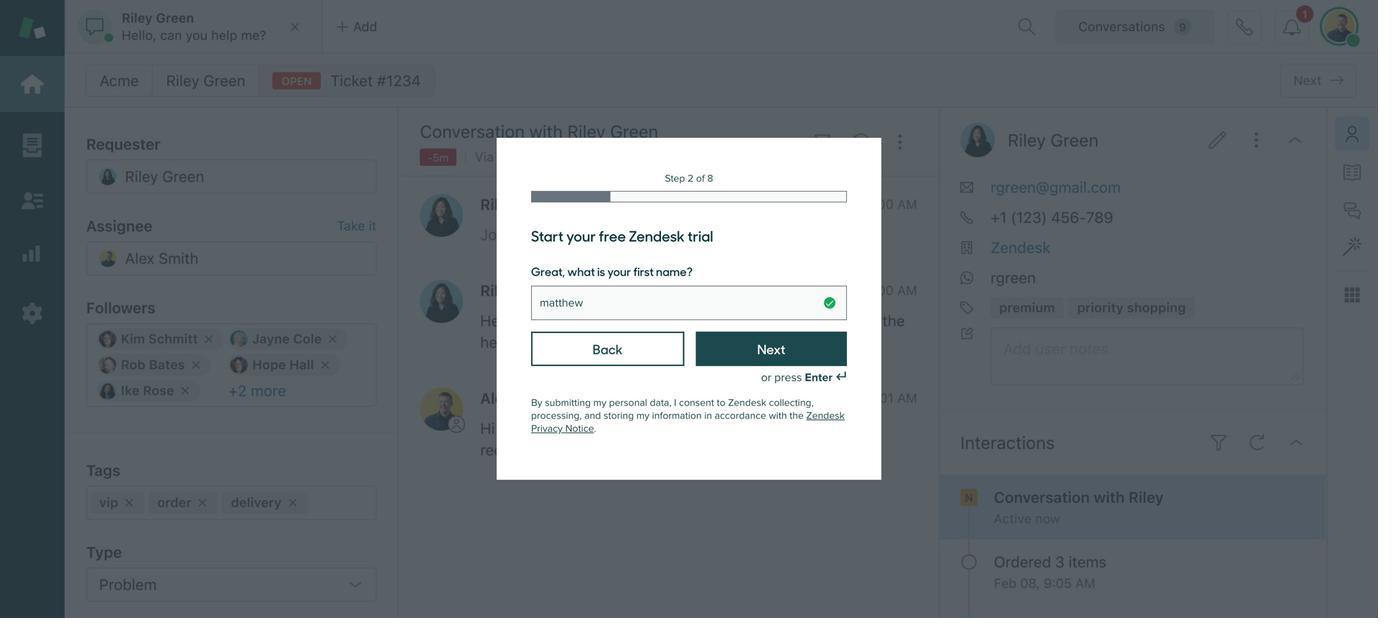 Task type: locate. For each thing, give the bounding box(es) containing it.
next
[[758, 340, 786, 358]]

back button
[[531, 332, 684, 366]]

my down personal
[[637, 410, 650, 422]]

start
[[531, 226, 564, 246]]

zendesk inside by submitting my personal data, i consent to zendesk collecting, processing, and storing my information in accordance with the
[[728, 397, 767, 409]]

1 horizontal spatial my
[[637, 410, 650, 422]]

zendesk
[[629, 226, 685, 246], [728, 397, 767, 409], [807, 410, 845, 422]]

in
[[705, 410, 712, 422]]

zendesk up first
[[629, 226, 685, 246]]

2 horizontal spatial zendesk
[[807, 410, 845, 422]]

trial
[[688, 226, 713, 246]]

zendesk up accordance in the bottom right of the page
[[728, 397, 767, 409]]

i
[[674, 397, 677, 409]]

what
[[567, 263, 595, 279]]

your
[[566, 226, 596, 246], [608, 263, 631, 279]]

great, what is your first name?
[[531, 263, 693, 279]]

1 horizontal spatial zendesk
[[728, 397, 767, 409]]

my up and
[[594, 397, 607, 409]]

consent
[[679, 397, 714, 409]]

1 vertical spatial my
[[637, 410, 650, 422]]

0 horizontal spatial my
[[594, 397, 607, 409]]

0 vertical spatial your
[[566, 226, 596, 246]]

next button
[[696, 332, 847, 366]]

zendesk inside zendesk privacy notice
[[807, 410, 845, 422]]

and
[[585, 410, 601, 422]]

press
[[775, 371, 802, 385]]

0 horizontal spatial zendesk
[[629, 226, 685, 246]]

your right is
[[608, 263, 631, 279]]

notice
[[566, 423, 594, 435]]

step
[[665, 173, 685, 185]]

step 2 of 8
[[665, 173, 713, 185]]

or press enter
[[761, 371, 833, 385]]

accordance
[[715, 410, 767, 422]]

data,
[[650, 397, 672, 409]]

of
[[696, 173, 705, 185]]

zendesk right the
[[807, 410, 845, 422]]

enter
[[805, 371, 833, 385]]

1 vertical spatial your
[[608, 263, 631, 279]]

0 vertical spatial zendesk
[[629, 226, 685, 246]]

my
[[594, 397, 607, 409], [637, 410, 650, 422]]

name?
[[656, 263, 693, 279]]

1 vertical spatial zendesk
[[728, 397, 767, 409]]

your left free
[[566, 226, 596, 246]]

2 vertical spatial zendesk
[[807, 410, 845, 422]]



Task type: vqa. For each thing, say whether or not it's contained in the screenshot.
ENTER icon
no



Task type: describe. For each thing, give the bounding box(es) containing it.
zendesk privacy notice link
[[531, 410, 845, 435]]

with
[[769, 410, 787, 422]]

.
[[594, 423, 596, 435]]

great,
[[531, 263, 565, 279]]

is
[[597, 263, 605, 279]]

by
[[531, 397, 543, 409]]

free
[[599, 226, 626, 246]]

storing
[[604, 410, 634, 422]]

collecting,
[[769, 397, 814, 409]]

first
[[634, 263, 654, 279]]

processing,
[[531, 410, 582, 422]]

8
[[708, 173, 713, 185]]

personal
[[609, 397, 648, 409]]

2
[[688, 173, 694, 185]]

0 vertical spatial my
[[594, 397, 607, 409]]

submitting
[[545, 397, 591, 409]]

start your free zendesk trial
[[531, 226, 713, 246]]

information
[[652, 410, 702, 422]]

Great, what is your first name? field
[[531, 286, 847, 320]]

to
[[717, 397, 726, 409]]

or
[[761, 371, 772, 385]]

1 horizontal spatial your
[[608, 263, 631, 279]]

0 horizontal spatial your
[[566, 226, 596, 246]]

privacy
[[531, 423, 563, 435]]

zendesk privacy notice
[[531, 410, 845, 435]]

the
[[790, 410, 804, 422]]

by submitting my personal data, i consent to zendesk collecting, processing, and storing my information in accordance with the
[[531, 397, 814, 422]]

back
[[593, 340, 623, 358]]



